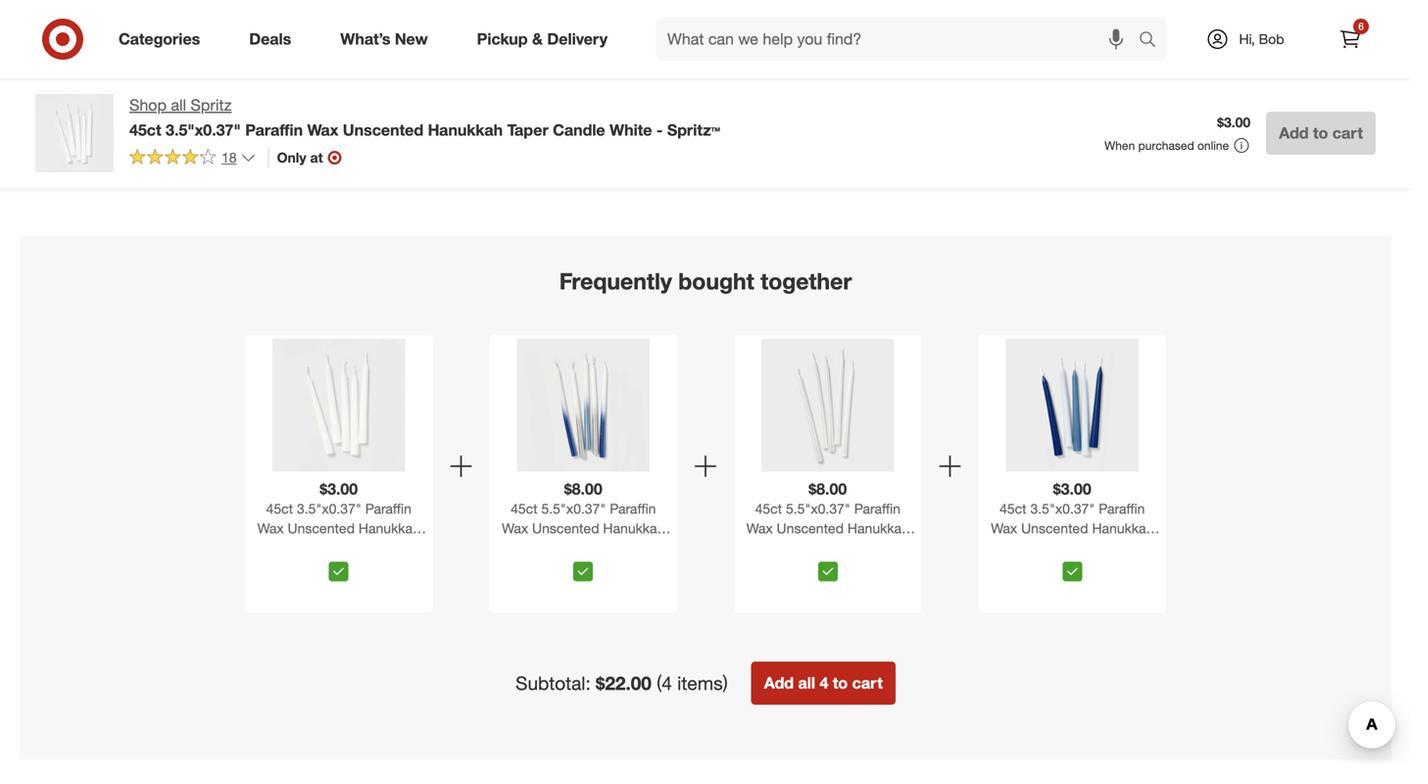 Task type: locate. For each thing, give the bounding box(es) containing it.
1 vertical spatial 4
[[820, 674, 829, 693]]

hanukkah inside $3.00 45ct 3.5"x0.37" paraffin wax unscented hanukkah taper candle white - spritz™
[[359, 520, 420, 537]]

4 inside button
[[820, 674, 829, 693]]

pink inside $94.24 northlight set of 12 pink traditional paraffin wax taper candles
[[571, 35, 597, 52]]

pink right 12 on the left of the page
[[571, 35, 597, 52]]

1 vertical spatial silver
[[631, 540, 665, 557]]

new
[[395, 29, 428, 49]]

$3.00 inside $3.00 45ct 3.5"x0.37" paraffin wax unscented hanukkah taper candle white - spritz™
[[320, 480, 358, 499]]

0 horizontal spatial cart
[[96, 92, 119, 107]]

wax inside shop all spritz 45ct 3.5"x0.37" paraffin wax unscented hanukkah taper candle white - spritz™
[[307, 120, 339, 140]]

2 vertical spatial &
[[619, 540, 627, 557]]

0 horizontal spatial add
[[56, 92, 78, 107]]

when
[[1105, 138, 1135, 153]]

add right items) at bottom
[[764, 674, 794, 693]]

5.5"x0.37" for $8.00 45ct 5.5"x0.37" paraffin wax unscented hanukkah taper candle white - spritz™
[[786, 500, 851, 518]]

2 vertical spatial add
[[764, 674, 794, 693]]

hi,
[[1239, 30, 1255, 48]]

$3.00 for $3.00 45ct 3.5"x0.37" paraffin wax unscented hanukkah taper candle assorted blues - spritz™ add to cart
[[47, 3, 80, 20]]

blues for $3.00 45ct 3.5"x0.37" paraffin wax unscented hanukkah taper candle assorted blues - spritz™ add to cart
[[107, 72, 141, 89]]

$3.00 for $3.00 45ct 3.5"x0.37" paraffin wax unscented hanukkah taper candle white - spritz™
[[320, 480, 358, 499]]

unscented inside $3.00 45ct 3.5"x0.37" paraffin wax unscented hanukkah taper candle assorted blues - spritz™ add to cart
[[77, 37, 144, 55]]

45ct inside shop all spritz 45ct 3.5"x0.37" paraffin wax unscented hanukkah taper candle white - spritz™
[[129, 120, 161, 140]]

0 horizontal spatial 5.5"x0.37"
[[278, 20, 342, 37]]

add right online
[[1279, 124, 1309, 143]]

unscented inside shop all spritz 45ct 3.5"x0.37" paraffin wax unscented hanukkah taper candle white - spritz™
[[343, 120, 424, 140]]

What can we help you find? suggestions appear below search field
[[656, 18, 1144, 61]]

45ct 5.5"x0.37" paraffin wax unscented hanukkah taper candle blue & silver ombre - spritz™
[[247, 20, 394, 106]]

1 vertical spatial blues
[[1027, 559, 1061, 576]]

1 vertical spatial ombre
[[534, 559, 576, 576]]

45ct for $8.00 45ct 5.5"x0.37" paraffin wax unscented hanukkah taper candle white - spritz™
[[755, 500, 782, 518]]

candle inside shop all spritz 45ct 3.5"x0.37" paraffin wax unscented hanukkah taper candle white - spritz™
[[553, 120, 605, 140]]

0 vertical spatial &
[[532, 29, 543, 49]]

tag twist taper candle set of 4 pink link
[[1247, 0, 1408, 55]]

wax
[[47, 37, 73, 55], [247, 37, 273, 55], [563, 52, 589, 69], [307, 120, 339, 140], [257, 520, 284, 537], [502, 520, 528, 537], [747, 520, 773, 537], [991, 520, 1018, 537]]

2 $8.00 from the left
[[809, 480, 847, 499]]

$94.24
[[467, 20, 503, 35]]

45ct inside 45ct 5.5"x0.37" paraffin wax unscented hanukkah taper candle blue & silver ombre - spritz™
[[247, 20, 274, 37]]

5.5"x0.37" inside 45ct 5.5"x0.37" paraffin wax unscented hanukkah taper candle blue & silver ombre - spritz™
[[278, 20, 342, 37]]

2 vertical spatial to
[[833, 674, 848, 693]]

deals link
[[233, 18, 316, 61]]

taper inside $8.00 45ct 5.5"x0.37" paraffin wax unscented hanukkah taper candle white - spritz™
[[763, 540, 797, 557]]

45ct inside "$3.00 45ct 3.5"x0.37" paraffin wax unscented hanukkah taper candle assorted blues - spritz™"
[[1000, 500, 1027, 518]]

add left shop
[[56, 92, 78, 107]]

1 horizontal spatial $8.00
[[809, 480, 847, 499]]

all
[[171, 96, 186, 115], [798, 674, 816, 693]]

frequently bought together
[[559, 268, 852, 295]]

candles down the save
[[647, 53, 697, 70]]

0 vertical spatial ombre
[[328, 72, 371, 89]]

candles down pickup
[[485, 69, 535, 86]]

45ct 3.5"x0.37" paraffin wax unscented hanukkah taper candle white - spritz™ link
[[249, 500, 429, 576]]

1 horizontal spatial blue
[[587, 540, 615, 557]]

5.5"x0.37" inside $8.00 45ct 5.5"x0.37" paraffin wax unscented hanukkah taper candle blue & silver ombre - spritz™
[[541, 500, 606, 518]]

0 horizontal spatial pink
[[571, 35, 597, 52]]

1 horizontal spatial &
[[532, 29, 543, 49]]

5.5"x0.37" inside $8.00 45ct 5.5"x0.37" paraffin wax unscented hanukkah taper candle white - spritz™
[[786, 500, 851, 518]]

1 horizontal spatial 4
[[1290, 37, 1297, 55]]

45ct 5.5"x0.37" paraffin wax unscented hanukkah taper candle blue & silver ombre - spritz™ link
[[247, 0, 408, 106], [494, 500, 673, 576]]

- inside 12ct 10" unscented taper candles white - made by design™
[[740, 53, 745, 70]]

deals
[[249, 29, 291, 49]]

$8.00 for $8.00 45ct 5.5"x0.37" paraffin wax unscented hanukkah taper candle blue & silver ombre - spritz™
[[564, 480, 603, 499]]

unscented inside "$3.00 45ct 3.5"x0.37" paraffin wax unscented hanukkah taper candle assorted blues - spritz™"
[[1021, 520, 1089, 537]]

shop
[[129, 96, 167, 115]]

0 horizontal spatial set
[[512, 35, 532, 52]]

candles inside $94.24 northlight set of 12 pink traditional paraffin wax taper candles
[[485, 69, 535, 86]]

at
[[310, 149, 323, 166]]

hanukkah
[[47, 55, 109, 72], [247, 55, 309, 72], [428, 120, 503, 140], [359, 520, 420, 537], [603, 520, 665, 537], [848, 520, 909, 537], [1092, 520, 1154, 537]]

$3.00 45ct 3.5"x0.37" paraffin wax unscented hanukkah taper candle assorted blues - spritz™
[[991, 480, 1154, 576]]

to inside $3.00 45ct 3.5"x0.37" paraffin wax unscented hanukkah taper candle assorted blues - spritz™ add to cart
[[81, 92, 93, 107]]

to
[[81, 92, 93, 107], [1313, 124, 1328, 143], [833, 674, 848, 693]]

1 horizontal spatial to
[[833, 674, 848, 693]]

45ct 5.5"x0.37" paraffin wax unscented hanukkah taper candle blue & silver ombre - spritz™ image
[[517, 339, 650, 472]]

1 $28.99 from the left
[[847, 3, 888, 20]]

$8.00 45ct 5.5"x0.37" paraffin wax unscented hanukkah taper candle white - spritz™
[[747, 480, 909, 576]]

1 vertical spatial &
[[278, 72, 287, 89]]

pink right "of"
[[1301, 37, 1327, 55]]

candle inside tag twist taper candle set of 4 pink
[[1343, 20, 1386, 37]]

pink
[[571, 35, 597, 52], [1301, 37, 1327, 55]]

$28.99 for 1st the $28.99 'link' from right
[[1047, 3, 1088, 20]]

all for shop
[[171, 96, 186, 115]]

spritz™ inside "$3.00 45ct 3.5"x0.37" paraffin wax unscented hanukkah taper candle assorted blues - spritz™"
[[1074, 559, 1118, 576]]

1 horizontal spatial set
[[1247, 37, 1268, 55]]

categories link
[[102, 18, 225, 61]]

together
[[761, 268, 852, 295]]

candle inside "$3.00 45ct 3.5"x0.37" paraffin wax unscented hanukkah taper candle assorted blues - spritz™"
[[1040, 540, 1083, 557]]

white inside 12ct 10" unscented taper candles white - made by design™
[[701, 53, 736, 70]]

1 horizontal spatial all
[[798, 674, 816, 693]]

0 horizontal spatial blues
[[107, 72, 141, 89]]

3.5"x0.37"
[[78, 20, 142, 37], [166, 120, 241, 140], [297, 500, 362, 518], [1031, 500, 1095, 518]]

wax inside $8.00 45ct 5.5"x0.37" paraffin wax unscented hanukkah taper candle blue & silver ombre - spritz™
[[502, 520, 528, 537]]

unscented
[[703, 36, 770, 53], [77, 37, 144, 55], [277, 37, 344, 55], [343, 120, 424, 140], [288, 520, 355, 537], [532, 520, 599, 537], [777, 520, 844, 537], [1021, 520, 1089, 537]]

only at
[[277, 149, 323, 166]]

set left "of"
[[1247, 37, 1268, 55]]

search button
[[1130, 18, 1177, 65]]

None checkbox
[[329, 562, 349, 582], [818, 562, 838, 582], [1063, 562, 1082, 582], [329, 562, 349, 582], [818, 562, 838, 582], [1063, 562, 1082, 582]]

3.5"x0.37" inside "$3.00 45ct 3.5"x0.37" paraffin wax unscented hanukkah taper candle assorted blues - spritz™"
[[1031, 500, 1095, 518]]

image of 45ct 3.5"x0.37" paraffin wax unscented hanukkah taper candle white - spritz™ image
[[35, 94, 114, 173]]

wax inside 45ct 5.5"x0.37" paraffin wax unscented hanukkah taper candle blue & silver ombre - spritz™
[[247, 37, 273, 55]]

0 horizontal spatial $8.00
[[564, 480, 603, 499]]

4
[[1290, 37, 1297, 55], [820, 674, 829, 693]]

cart inside $3.00 45ct 3.5"x0.37" paraffin wax unscented hanukkah taper candle assorted blues - spritz™ add to cart
[[96, 92, 119, 107]]

1 horizontal spatial $28.99
[[1047, 3, 1088, 20]]

- inside $3.00 45ct 3.5"x0.37" paraffin wax unscented hanukkah taper candle assorted blues - spritz™ add to cart
[[145, 72, 150, 89]]

hanukkah for $3.00 45ct 3.5"x0.37" paraffin wax unscented hanukkah taper candle assorted blues - spritz™
[[1092, 520, 1154, 537]]

1 horizontal spatial add to cart button
[[1267, 112, 1376, 155]]

$8.00 for $8.00 45ct 5.5"x0.37" paraffin wax unscented hanukkah taper candle white - spritz™
[[809, 480, 847, 499]]

ombre inside 45ct 5.5"x0.37" paraffin wax unscented hanukkah taper candle blue & silver ombre - spritz™
[[328, 72, 371, 89]]

$8.00 up 45ct 5.5"x0.37" paraffin wax unscented hanukkah taper candle white - spritz™ link
[[809, 480, 847, 499]]

save
[[667, 21, 692, 36]]

$3.00 for $3.00 45ct 3.5"x0.37" paraffin wax unscented hanukkah taper candle assorted blues - spritz™
[[1053, 480, 1092, 499]]

frequently
[[559, 268, 672, 295]]

2 vertical spatial cart
[[852, 674, 883, 693]]

white
[[701, 53, 736, 70], [610, 120, 652, 140], [359, 540, 394, 557], [848, 540, 883, 557]]

$28.99 link
[[847, 0, 1008, 72], [1047, 0, 1208, 72]]

paraffin
[[146, 20, 192, 37], [346, 20, 392, 37], [513, 52, 559, 69], [245, 120, 303, 140], [365, 500, 412, 518], [610, 500, 656, 518], [854, 500, 901, 518], [1099, 500, 1145, 518]]

1 vertical spatial add
[[1279, 124, 1309, 143]]

add inside $3.00 45ct 3.5"x0.37" paraffin wax unscented hanukkah taper candle assorted blues - spritz™ add to cart
[[56, 92, 78, 107]]

add for add all 4 to cart
[[764, 674, 794, 693]]

1 horizontal spatial pink
[[1301, 37, 1327, 55]]

taper inside "$3.00 45ct 3.5"x0.37" paraffin wax unscented hanukkah taper candle assorted blues - spritz™"
[[1002, 540, 1036, 557]]

0 vertical spatial cart
[[96, 92, 119, 107]]

$8.00 inside $8.00 45ct 5.5"x0.37" paraffin wax unscented hanukkah taper candle white - spritz™
[[809, 480, 847, 499]]

unscented inside $8.00 45ct 5.5"x0.37" paraffin wax unscented hanukkah taper candle blue & silver ombre - spritz™
[[532, 520, 599, 537]]

spritz™ inside shop all spritz 45ct 3.5"x0.37" paraffin wax unscented hanukkah taper candle white - spritz™
[[667, 120, 720, 140]]

$8.00 down 45ct 5.5"x0.37" paraffin wax unscented hanukkah taper candle blue & silver ombre - spritz™ image
[[564, 480, 603, 499]]

1 horizontal spatial cart
[[852, 674, 883, 693]]

0 vertical spatial to
[[81, 92, 93, 107]]

45ct 5.5"x0.37" paraffin wax unscented hanukkah taper candle white - spritz™ image
[[762, 339, 894, 472]]

0 vertical spatial add
[[56, 92, 78, 107]]

taper inside 45ct 5.5"x0.37" paraffin wax unscented hanukkah taper candle blue & silver ombre - spritz™
[[312, 55, 346, 72]]

add
[[56, 92, 78, 107], [1279, 124, 1309, 143], [764, 674, 794, 693]]

45ct inside $3.00 45ct 3.5"x0.37" paraffin wax unscented hanukkah taper candle white - spritz™
[[266, 500, 293, 518]]

- inside 45ct 5.5"x0.37" paraffin wax unscented hanukkah taper candle blue & silver ombre - spritz™
[[374, 72, 380, 89]]

hi, bob
[[1239, 30, 1285, 48]]

hanukkah for $3.00 45ct 3.5"x0.37" paraffin wax unscented hanukkah taper candle white - spritz™
[[359, 520, 420, 537]]

candle inside 45ct 5.5"x0.37" paraffin wax unscented hanukkah taper candle blue & silver ombre - spritz™
[[350, 55, 394, 72]]

all inside add all 4 to cart button
[[798, 674, 816, 693]]

45ct inside $8.00 45ct 5.5"x0.37" paraffin wax unscented hanukkah taper candle blue & silver ombre - spritz™
[[511, 500, 538, 518]]

1 horizontal spatial blues
[[1027, 559, 1061, 576]]

None checkbox
[[574, 562, 593, 582]]

design™
[[647, 70, 697, 87]]

3.5"x0.37" for $3.00 45ct 3.5"x0.37" paraffin wax unscented hanukkah taper candle assorted blues - spritz™
[[1031, 500, 1095, 518]]

all for add
[[798, 674, 816, 693]]

0 vertical spatial assorted
[[47, 72, 103, 89]]

assorted
[[47, 72, 103, 89], [1087, 540, 1143, 557]]

& inside $8.00 45ct 5.5"x0.37" paraffin wax unscented hanukkah taper candle blue & silver ombre - spritz™
[[619, 540, 627, 557]]

candles right on
[[740, 21, 783, 36]]

2 $28.99 from the left
[[1047, 3, 1088, 20]]

1 vertical spatial cart
[[1333, 124, 1363, 143]]

taper inside 12ct 10" unscented taper candles white - made by design™
[[774, 36, 807, 53]]

taper inside shop all spritz 45ct 3.5"x0.37" paraffin wax unscented hanukkah taper candle white - spritz™
[[507, 120, 549, 140]]

1 vertical spatial to
[[1313, 124, 1328, 143]]

5.5"x0.37"
[[278, 20, 342, 37], [541, 500, 606, 518], [786, 500, 851, 518]]

blues for $3.00 45ct 3.5"x0.37" paraffin wax unscented hanukkah taper candle assorted blues - spritz™
[[1027, 559, 1061, 576]]

1 horizontal spatial 45ct 5.5"x0.37" paraffin wax unscented hanukkah taper candle blue & silver ombre - spritz™ link
[[494, 500, 673, 576]]

&
[[532, 29, 543, 49], [278, 72, 287, 89], [619, 540, 627, 557]]

blue inside 45ct 5.5"x0.37" paraffin wax unscented hanukkah taper candle blue & silver ombre - spritz™
[[247, 72, 275, 89]]

taper
[[1305, 20, 1339, 37], [774, 36, 807, 53], [112, 55, 146, 72], [312, 55, 346, 72], [447, 69, 481, 86], [507, 120, 549, 140], [274, 540, 308, 557], [502, 540, 536, 557], [763, 540, 797, 557], [1002, 540, 1036, 557]]

$8.00
[[564, 480, 603, 499], [809, 480, 847, 499]]

candles inside 12ct 10" unscented taper candles white - made by design™
[[647, 53, 697, 70]]

paraffin inside "$3.00 45ct 3.5"x0.37" paraffin wax unscented hanukkah taper candle assorted blues - spritz™"
[[1099, 500, 1145, 518]]

made
[[749, 53, 784, 70]]

what's new
[[340, 29, 428, 49]]

blues inside $3.00 45ct 3.5"x0.37" paraffin wax unscented hanukkah taper candle assorted blues - spritz™ add to cart
[[107, 72, 141, 89]]

1 vertical spatial all
[[798, 674, 816, 693]]

set left of
[[512, 35, 532, 52]]

silver
[[291, 72, 325, 89], [631, 540, 665, 557]]

to inside button
[[833, 674, 848, 693]]

$3.00 inside "$3.00 45ct 3.5"x0.37" paraffin wax unscented hanukkah taper candle assorted blues - spritz™"
[[1053, 480, 1092, 499]]

assorted inside $3.00 45ct 3.5"x0.37" paraffin wax unscented hanukkah taper candle assorted blues - spritz™ add to cart
[[47, 72, 103, 89]]

2 horizontal spatial to
[[1313, 124, 1328, 143]]

0 vertical spatial blue
[[247, 72, 275, 89]]

- inside shop all spritz 45ct 3.5"x0.37" paraffin wax unscented hanukkah taper candle white - spritz™
[[657, 120, 663, 140]]

0 horizontal spatial all
[[171, 96, 186, 115]]

0 horizontal spatial $28.99
[[847, 3, 888, 20]]

candle
[[1343, 20, 1386, 37], [150, 55, 194, 72], [350, 55, 394, 72], [553, 120, 605, 140], [312, 540, 355, 557], [540, 540, 583, 557], [801, 540, 844, 557], [1040, 540, 1083, 557]]

spritz™ inside $8.00 45ct 5.5"x0.37" paraffin wax unscented hanukkah taper candle white - spritz™
[[806, 559, 850, 576]]

2 horizontal spatial &
[[619, 540, 627, 557]]

1 horizontal spatial candles
[[647, 53, 697, 70]]

items)
[[677, 672, 728, 695]]

0 horizontal spatial to
[[81, 92, 93, 107]]

1 horizontal spatial $28.99 link
[[1047, 0, 1208, 72]]

candle inside $3.00 45ct 3.5"x0.37" paraffin wax unscented hanukkah taper candle assorted blues - spritz™ add to cart
[[150, 55, 194, 72]]

$8.00 45ct 5.5"x0.37" paraffin wax unscented hanukkah taper candle blue & silver ombre - spritz™
[[502, 480, 665, 576]]

1 $28.99 link from the left
[[847, 0, 1008, 72]]

0 horizontal spatial assorted
[[47, 72, 103, 89]]

pickup & delivery link
[[460, 18, 632, 61]]

0 horizontal spatial ombre
[[328, 72, 371, 89]]

ombre inside $8.00 45ct 5.5"x0.37" paraffin wax unscented hanukkah taper candle blue & silver ombre - spritz™
[[534, 559, 576, 576]]

1 horizontal spatial assorted
[[1087, 540, 1143, 557]]

bob
[[1259, 30, 1285, 48]]

set
[[512, 35, 532, 52], [1247, 37, 1268, 55]]

taper inside $3.00 45ct 3.5"x0.37" paraffin wax unscented hanukkah taper candle assorted blues - spritz™ add to cart
[[112, 55, 146, 72]]

0 horizontal spatial silver
[[291, 72, 325, 89]]

45ct
[[47, 20, 74, 37], [247, 20, 274, 37], [129, 120, 161, 140], [266, 500, 293, 518], [511, 500, 538, 518], [755, 500, 782, 518], [1000, 500, 1027, 518]]

add to cart button left shop
[[47, 84, 128, 115]]

3.5"x0.37" inside $3.00 45ct 3.5"x0.37" paraffin wax unscented hanukkah taper candle white - spritz™
[[297, 500, 362, 518]]

subtotal: $22.00 (4 items)
[[516, 672, 728, 695]]

when purchased online
[[1105, 138, 1229, 153]]

0 horizontal spatial 4
[[820, 674, 829, 693]]

add to cart button down tag twist taper candle set of 4 pink in the right top of the page
[[1267, 112, 1376, 155]]

categories
[[119, 29, 200, 49]]

candles
[[740, 21, 783, 36], [647, 53, 697, 70], [485, 69, 535, 86]]

0 horizontal spatial $28.99 link
[[847, 0, 1008, 72]]

45ct inside $8.00 45ct 5.5"x0.37" paraffin wax unscented hanukkah taper candle white - spritz™
[[755, 500, 782, 518]]

0 horizontal spatial blue
[[247, 72, 275, 89]]

0 horizontal spatial 45ct 5.5"x0.37" paraffin wax unscented hanukkah taper candle blue & silver ombre - spritz™ link
[[247, 0, 408, 106]]

hanukkah inside "$3.00 45ct 3.5"x0.37" paraffin wax unscented hanukkah taper candle assorted blues - spritz™"
[[1092, 520, 1154, 537]]

3.5"x0.37" inside $3.00 45ct 3.5"x0.37" paraffin wax unscented hanukkah taper candle assorted blues - spritz™ add to cart
[[78, 20, 142, 37]]

$3.00
[[47, 3, 80, 20], [1217, 114, 1251, 131], [320, 480, 358, 499], [1053, 480, 1092, 499]]

1 horizontal spatial add
[[764, 674, 794, 693]]

1 vertical spatial blue
[[587, 540, 615, 557]]

1 $8.00 from the left
[[564, 480, 603, 499]]

0 horizontal spatial candles
[[485, 69, 535, 86]]

0 vertical spatial blues
[[107, 72, 141, 89]]

2 horizontal spatial candles
[[740, 21, 783, 36]]

blues
[[107, 72, 141, 89], [1027, 559, 1061, 576]]

hanukkah inside $8.00 45ct 5.5"x0.37" paraffin wax unscented hanukkah taper candle white - spritz™
[[848, 520, 909, 537]]

add inside button
[[764, 674, 794, 693]]

2 horizontal spatial add
[[1279, 124, 1309, 143]]

$3.00 inside $3.00 45ct 3.5"x0.37" paraffin wax unscented hanukkah taper candle assorted blues - spritz™ add to cart
[[47, 3, 80, 20]]

1 horizontal spatial ombre
[[534, 559, 576, 576]]

0 vertical spatial 45ct 5.5"x0.37" paraffin wax unscented hanukkah taper candle blue & silver ombre - spritz™ link
[[247, 0, 408, 106]]

blue
[[247, 72, 275, 89], [587, 540, 615, 557]]

hanukkah for $3.00 45ct 3.5"x0.37" paraffin wax unscented hanukkah taper candle assorted blues - spritz™ add to cart
[[47, 55, 109, 72]]

45ct for $3.00 45ct 3.5"x0.37" paraffin wax unscented hanukkah taper candle assorted blues - spritz™
[[1000, 500, 1027, 518]]

add to cart button
[[47, 84, 128, 115], [1267, 112, 1376, 155]]

-
[[740, 53, 745, 70], [145, 72, 150, 89], [374, 72, 380, 89], [657, 120, 663, 140], [398, 540, 403, 557], [887, 540, 893, 557], [580, 559, 585, 576], [1065, 559, 1071, 576]]

0 vertical spatial silver
[[291, 72, 325, 89]]

hanukkah inside $8.00 45ct 5.5"x0.37" paraffin wax unscented hanukkah taper candle blue & silver ombre - spritz™
[[603, 520, 665, 537]]

0 vertical spatial all
[[171, 96, 186, 115]]

1 horizontal spatial 5.5"x0.37"
[[541, 500, 606, 518]]

0 horizontal spatial add to cart button
[[47, 84, 128, 115]]

pickup
[[477, 29, 528, 49]]

2 horizontal spatial cart
[[1333, 124, 1363, 143]]

1 vertical spatial assorted
[[1087, 540, 1143, 557]]

0 horizontal spatial &
[[278, 72, 287, 89]]

2 horizontal spatial 5.5"x0.37"
[[786, 500, 851, 518]]

0 vertical spatial 4
[[1290, 37, 1297, 55]]

1 horizontal spatial silver
[[631, 540, 665, 557]]

taper inside $94.24 northlight set of 12 pink traditional paraffin wax taper candles
[[447, 69, 481, 86]]

30%
[[696, 21, 720, 36]]

$28.99
[[847, 3, 888, 20], [1047, 3, 1088, 20]]

tag twist taper candle set of 4 pink
[[1247, 20, 1386, 55]]

ombre
[[328, 72, 371, 89], [534, 559, 576, 576]]

taper inside $3.00 45ct 3.5"x0.37" paraffin wax unscented hanukkah taper candle white - spritz™
[[274, 540, 308, 557]]

45ct inside $3.00 45ct 3.5"x0.37" paraffin wax unscented hanukkah taper candle assorted blues - spritz™ add to cart
[[47, 20, 74, 37]]

all inside shop all spritz 45ct 3.5"x0.37" paraffin wax unscented hanukkah taper candle white - spritz™
[[171, 96, 186, 115]]



Task type: describe. For each thing, give the bounding box(es) containing it.
1 vertical spatial 45ct 5.5"x0.37" paraffin wax unscented hanukkah taper candle blue & silver ombre - spritz™ link
[[494, 500, 673, 576]]

candle inside $3.00 45ct 3.5"x0.37" paraffin wax unscented hanukkah taper candle white - spritz™
[[312, 540, 355, 557]]

wax inside $3.00 45ct 3.5"x0.37" paraffin wax unscented hanukkah taper candle white - spritz™
[[257, 520, 284, 537]]

45ct 3.5"x0.37" paraffin wax unscented hanukkah taper candle white - spritz™ image
[[272, 339, 405, 472]]

only
[[277, 149, 306, 166]]

$28.99 for 1st the $28.99 'link'
[[847, 3, 888, 20]]

- inside $8.00 45ct 5.5"x0.37" paraffin wax unscented hanukkah taper candle white - spritz™
[[887, 540, 893, 557]]

hanukkah for $8.00 45ct 5.5"x0.37" paraffin wax unscented hanukkah taper candle white - spritz™
[[848, 520, 909, 537]]

- inside "$3.00 45ct 3.5"x0.37" paraffin wax unscented hanukkah taper candle assorted blues - spritz™"
[[1065, 559, 1071, 576]]

12
[[552, 35, 567, 52]]

northlight
[[447, 35, 508, 52]]

unscented inside 12ct 10" unscented taper candles white - made by design™
[[703, 36, 770, 53]]

white inside $8.00 45ct 5.5"x0.37" paraffin wax unscented hanukkah taper candle white - spritz™
[[848, 540, 883, 557]]

wax inside $3.00 45ct 3.5"x0.37" paraffin wax unscented hanukkah taper candle assorted blues - spritz™ add to cart
[[47, 37, 73, 55]]

search
[[1130, 31, 1177, 51]]

12ct
[[647, 36, 674, 53]]

18 link
[[129, 148, 256, 170]]

45ct 3.5"x0.37" paraffin wax unscented hanukkah taper candle assorted blues - spritz™ image
[[1006, 339, 1139, 472]]

12ct 10" unscented taper candles white - made by design™
[[647, 36, 807, 87]]

add all 4 to cart button
[[752, 662, 896, 705]]

taper inside tag twist taper candle set of 4 pink
[[1305, 20, 1339, 37]]

unscented inside $3.00 45ct 3.5"x0.37" paraffin wax unscented hanukkah taper candle white - spritz™
[[288, 520, 355, 537]]

add for add to cart
[[1279, 124, 1309, 143]]

paraffin inside $3.00 45ct 3.5"x0.37" paraffin wax unscented hanukkah taper candle assorted blues - spritz™ add to cart
[[146, 20, 192, 37]]

$3.00 45ct 3.5"x0.37" paraffin wax unscented hanukkah taper candle assorted blues - spritz™ add to cart
[[47, 3, 198, 107]]

3.5"x0.37" for $3.00 45ct 3.5"x0.37" paraffin wax unscented hanukkah taper candle white - spritz™
[[297, 500, 362, 518]]

candle inside $8.00 45ct 5.5"x0.37" paraffin wax unscented hanukkah taper candle blue & silver ombre - spritz™
[[540, 540, 583, 557]]

twist
[[1270, 20, 1301, 37]]

online
[[1198, 138, 1229, 153]]

45ct for $3.00 45ct 3.5"x0.37" paraffin wax unscented hanukkah taper candle assorted blues - spritz™ add to cart
[[47, 20, 74, 37]]

delivery
[[547, 29, 608, 49]]

bought
[[679, 268, 755, 295]]

spritz™ inside $3.00 45ct 3.5"x0.37" paraffin wax unscented hanukkah taper candle assorted blues - spritz™ add to cart
[[154, 72, 198, 89]]

on
[[723, 21, 736, 36]]

paraffin inside $8.00 45ct 5.5"x0.37" paraffin wax unscented hanukkah taper candle white - spritz™
[[854, 500, 901, 518]]

paraffin inside $3.00 45ct 3.5"x0.37" paraffin wax unscented hanukkah taper candle white - spritz™
[[365, 500, 412, 518]]

45ct for $3.00 45ct 3.5"x0.37" paraffin wax unscented hanukkah taper candle white - spritz™
[[266, 500, 293, 518]]

45ct 3.5"x0.37" paraffin wax unscented hanukkah taper candle assorted blues - spritz™ link
[[983, 500, 1163, 576]]

- inside $8.00 45ct 5.5"x0.37" paraffin wax unscented hanukkah taper candle blue & silver ombre - spritz™
[[580, 559, 585, 576]]

candle inside $8.00 45ct 5.5"x0.37" paraffin wax unscented hanukkah taper candle white - spritz™
[[801, 540, 844, 557]]

traditional
[[447, 52, 509, 69]]

unscented inside $8.00 45ct 5.5"x0.37" paraffin wax unscented hanukkah taper candle white - spritz™
[[777, 520, 844, 537]]

hanukkah for $8.00 45ct 5.5"x0.37" paraffin wax unscented hanukkah taper candle blue & silver ombre - spritz™
[[603, 520, 665, 537]]

what's
[[340, 29, 391, 49]]

paraffin inside $8.00 45ct 5.5"x0.37" paraffin wax unscented hanukkah taper candle blue & silver ombre - spritz™
[[610, 500, 656, 518]]

paraffin inside $94.24 northlight set of 12 pink traditional paraffin wax taper candles
[[513, 52, 559, 69]]

3.5"x0.37" inside shop all spritz 45ct 3.5"x0.37" paraffin wax unscented hanukkah taper candle white - spritz™
[[166, 120, 241, 140]]

18
[[222, 149, 237, 166]]

6
[[1359, 20, 1364, 32]]

of
[[1271, 37, 1286, 55]]

4 inside tag twist taper candle set of 4 pink
[[1290, 37, 1297, 55]]

cart inside add all 4 to cart button
[[852, 674, 883, 693]]

$22.00
[[596, 672, 652, 695]]

spritz
[[191, 96, 232, 115]]

subtotal:
[[516, 672, 591, 695]]

silver inside 45ct 5.5"x0.37" paraffin wax unscented hanukkah taper candle blue & silver ombre - spritz™
[[291, 72, 325, 89]]

paraffin inside shop all spritz 45ct 3.5"x0.37" paraffin wax unscented hanukkah taper candle white - spritz™
[[245, 120, 303, 140]]

spritz™ inside $8.00 45ct 5.5"x0.37" paraffin wax unscented hanukkah taper candle blue & silver ombre - spritz™
[[589, 559, 633, 576]]

pickup & delivery
[[477, 29, 608, 49]]

hanukkah inside shop all spritz 45ct 3.5"x0.37" paraffin wax unscented hanukkah taper candle white - spritz™
[[428, 120, 503, 140]]

2 $28.99 link from the left
[[1047, 0, 1208, 72]]

save 30% on candles
[[667, 21, 783, 36]]

white inside $3.00 45ct 3.5"x0.37" paraffin wax unscented hanukkah taper candle white - spritz™
[[359, 540, 394, 557]]

shop all spritz 45ct 3.5"x0.37" paraffin wax unscented hanukkah taper candle white - spritz™
[[129, 96, 720, 140]]

(4
[[657, 672, 672, 695]]

wax inside $8.00 45ct 5.5"x0.37" paraffin wax unscented hanukkah taper candle white - spritz™
[[747, 520, 773, 537]]

assorted for $3.00 45ct 3.5"x0.37" paraffin wax unscented hanukkah taper candle assorted blues - spritz™ add to cart
[[47, 72, 103, 89]]

purchased
[[1139, 138, 1195, 153]]

spritz™ inside $3.00 45ct 3.5"x0.37" paraffin wax unscented hanukkah taper candle white - spritz™
[[317, 559, 361, 576]]

set inside $94.24 northlight set of 12 pink traditional paraffin wax taper candles
[[512, 35, 532, 52]]

wax inside $94.24 northlight set of 12 pink traditional paraffin wax taper candles
[[563, 52, 589, 69]]

$3.00 45ct 3.5"x0.37" paraffin wax unscented hanukkah taper candle white - spritz™
[[257, 480, 420, 576]]

10"
[[678, 36, 699, 53]]

45ct 5.5"x0.37" paraffin wax unscented hanukkah taper candle white - spritz™ link
[[738, 500, 918, 576]]

3.5"x0.37" for $3.00 45ct 3.5"x0.37" paraffin wax unscented hanukkah taper candle assorted blues - spritz™ add to cart
[[78, 20, 142, 37]]

paraffin inside 45ct 5.5"x0.37" paraffin wax unscented hanukkah taper candle blue & silver ombre - spritz™
[[346, 20, 392, 37]]

cart inside add to cart button
[[1333, 124, 1363, 143]]

$94.24 northlight set of 12 pink traditional paraffin wax taper candles
[[447, 20, 597, 86]]

wax inside "$3.00 45ct 3.5"x0.37" paraffin wax unscented hanukkah taper candle assorted blues - spritz™"
[[991, 520, 1018, 537]]

assorted for $3.00 45ct 3.5"x0.37" paraffin wax unscented hanukkah taper candle assorted blues - spritz™
[[1087, 540, 1143, 557]]

$3.00 for $3.00
[[1217, 114, 1251, 131]]

- inside $3.00 45ct 3.5"x0.37" paraffin wax unscented hanukkah taper candle white - spritz™
[[398, 540, 403, 557]]

set inside tag twist taper candle set of 4 pink
[[1247, 37, 1268, 55]]

45ct for $8.00 45ct 5.5"x0.37" paraffin wax unscented hanukkah taper candle blue & silver ombre - spritz™
[[511, 500, 538, 518]]

5.5"x0.37" for $8.00 45ct 5.5"x0.37" paraffin wax unscented hanukkah taper candle blue & silver ombre - spritz™
[[541, 500, 606, 518]]

add to cart
[[1279, 124, 1363, 143]]

add all 4 to cart
[[764, 674, 883, 693]]

pink inside tag twist taper candle set of 4 pink
[[1301, 37, 1327, 55]]

white inside shop all spritz 45ct 3.5"x0.37" paraffin wax unscented hanukkah taper candle white - spritz™
[[610, 120, 652, 140]]

blue inside $8.00 45ct 5.5"x0.37" paraffin wax unscented hanukkah taper candle blue & silver ombre - spritz™
[[587, 540, 615, 557]]

taper inside $8.00 45ct 5.5"x0.37" paraffin wax unscented hanukkah taper candle blue & silver ombre - spritz™
[[502, 540, 536, 557]]

tag
[[1247, 20, 1266, 37]]

& inside pickup & delivery link
[[532, 29, 543, 49]]

by
[[788, 53, 804, 70]]

spritz™ inside 45ct 5.5"x0.37" paraffin wax unscented hanukkah taper candle blue & silver ombre - spritz™
[[247, 89, 291, 106]]

6 link
[[1329, 18, 1372, 61]]

what's new link
[[324, 18, 452, 61]]

hanukkah inside 45ct 5.5"x0.37" paraffin wax unscented hanukkah taper candle blue & silver ombre - spritz™
[[247, 55, 309, 72]]

unscented inside 45ct 5.5"x0.37" paraffin wax unscented hanukkah taper candle blue & silver ombre - spritz™
[[277, 37, 344, 55]]

$7.00
[[647, 3, 680, 20]]

& inside 45ct 5.5"x0.37" paraffin wax unscented hanukkah taper candle blue & silver ombre - spritz™
[[278, 72, 287, 89]]

silver inside $8.00 45ct 5.5"x0.37" paraffin wax unscented hanukkah taper candle blue & silver ombre - spritz™
[[631, 540, 665, 557]]

of
[[536, 35, 548, 52]]



Task type: vqa. For each thing, say whether or not it's contained in the screenshot.
second $8.00 from left
yes



